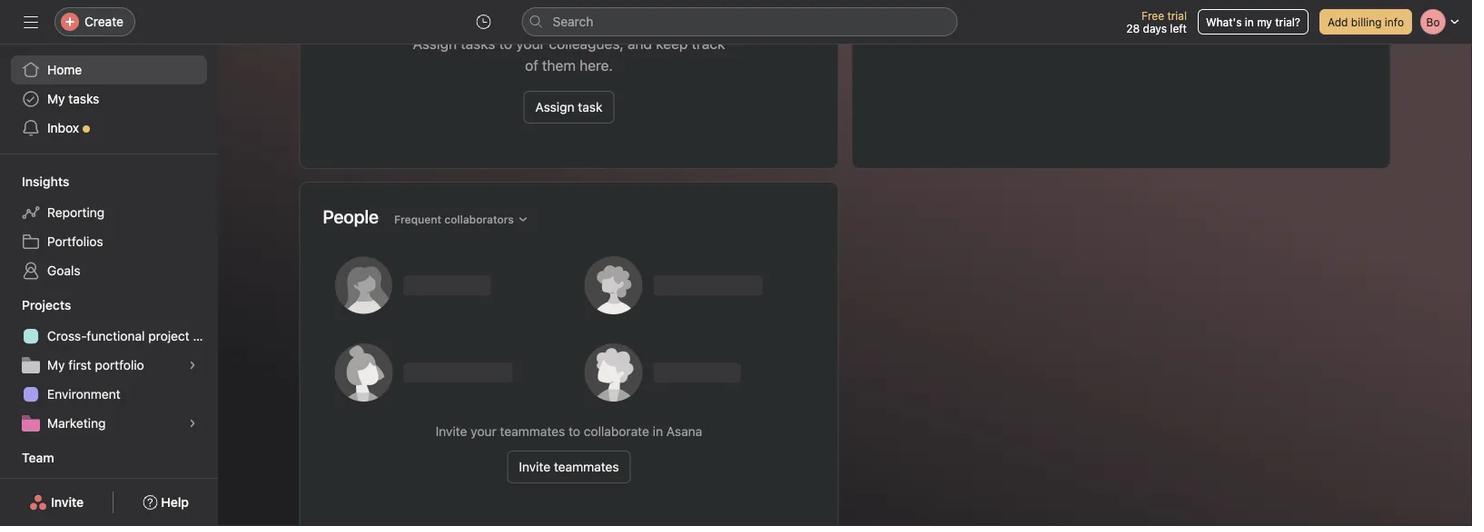 Task type: locate. For each thing, give the bounding box(es) containing it.
1 vertical spatial my
[[47, 358, 65, 373]]

my first portfolio
[[47, 358, 144, 373]]

cross-
[[47, 328, 87, 343]]

asana
[[667, 424, 703, 439]]

1 horizontal spatial in
[[1246, 15, 1255, 28]]

and
[[628, 35, 652, 52]]

1 vertical spatial assign
[[536, 99, 575, 114]]

billing
[[1352, 15, 1382, 28]]

global element
[[0, 45, 218, 154]]

portfolio
[[95, 358, 144, 373]]

projects
[[22, 298, 71, 313]]

team
[[22, 450, 54, 465]]

my for my tasks
[[47, 91, 65, 106]]

my up inbox
[[47, 91, 65, 106]]

0 horizontal spatial invite
[[51, 495, 84, 510]]

1 vertical spatial teammates
[[554, 459, 619, 474]]

history image
[[477, 15, 491, 29]]

0 horizontal spatial in
[[653, 424, 663, 439]]

invite for invite teammates
[[519, 459, 551, 474]]

2 my from the top
[[47, 358, 65, 373]]

0 horizontal spatial to
[[499, 35, 513, 52]]

my inside projects "element"
[[47, 358, 65, 373]]

2 vertical spatial invite
[[51, 495, 84, 510]]

home link
[[11, 55, 207, 84]]

assign inside assign tasks to your colleagues, and keep track of them here.
[[413, 35, 457, 52]]

assign
[[413, 35, 457, 52], [536, 99, 575, 114]]

what's
[[1207, 15, 1242, 28]]

invite inside button
[[519, 459, 551, 474]]

0 vertical spatial assign
[[413, 35, 457, 52]]

marketing link
[[11, 409, 207, 438]]

create button
[[55, 7, 135, 36]]

of
[[525, 57, 539, 74]]

invite button
[[17, 486, 96, 519]]

tasks
[[461, 35, 496, 52], [68, 91, 99, 106]]

search
[[553, 14, 594, 29]]

1 horizontal spatial assign
[[536, 99, 575, 114]]

0 horizontal spatial assign
[[413, 35, 457, 52]]

to
[[499, 35, 513, 52], [569, 424, 581, 439]]

invite
[[436, 424, 467, 439], [519, 459, 551, 474], [51, 495, 84, 510]]

in left my
[[1246, 15, 1255, 28]]

my left first
[[47, 358, 65, 373]]

assign inside button
[[536, 99, 575, 114]]

2 horizontal spatial invite
[[519, 459, 551, 474]]

add billing info
[[1328, 15, 1405, 28]]

0 vertical spatial your
[[516, 35, 545, 52]]

0 vertical spatial tasks
[[461, 35, 496, 52]]

collaborate
[[584, 424, 650, 439]]

0 vertical spatial to
[[499, 35, 513, 52]]

frequent collaborators
[[394, 213, 514, 226]]

1 my from the top
[[47, 91, 65, 106]]

assign for assign tasks to your colleagues, and keep track of them here.
[[413, 35, 457, 52]]

1 horizontal spatial tasks
[[461, 35, 496, 52]]

assign tasks to your colleagues, and keep track of them here.
[[413, 35, 725, 74]]

0 horizontal spatial your
[[471, 424, 497, 439]]

days
[[1144, 22, 1168, 35]]

my
[[47, 91, 65, 106], [47, 358, 65, 373]]

0 horizontal spatial tasks
[[68, 91, 99, 106]]

my inside global element
[[47, 91, 65, 106]]

0 vertical spatial in
[[1246, 15, 1255, 28]]

0 vertical spatial my
[[47, 91, 65, 106]]

1 vertical spatial tasks
[[68, 91, 99, 106]]

in
[[1246, 15, 1255, 28], [653, 424, 663, 439]]

tasks down history icon on the top of the page
[[461, 35, 496, 52]]

tasks down home
[[68, 91, 99, 106]]

tasks inside assign tasks to your colleagues, and keep track of them here.
[[461, 35, 496, 52]]

frequent collaborators button
[[386, 207, 537, 232]]

1 horizontal spatial to
[[569, 424, 581, 439]]

my for my first portfolio
[[47, 358, 65, 373]]

goals
[[47, 263, 80, 278]]

0 vertical spatial teammates
[[500, 424, 565, 439]]

1 horizontal spatial your
[[516, 35, 545, 52]]

left
[[1171, 22, 1187, 35]]

colleagues,
[[549, 35, 624, 52]]

0 vertical spatial invite
[[436, 424, 467, 439]]

what's in my trial?
[[1207, 15, 1301, 28]]

see details, marketing image
[[187, 418, 198, 429]]

tasks inside my tasks link
[[68, 91, 99, 106]]

your
[[516, 35, 545, 52], [471, 424, 497, 439]]

free
[[1142, 9, 1165, 22]]

add billing info button
[[1320, 9, 1413, 35]]

in left asana
[[653, 424, 663, 439]]

functional
[[87, 328, 145, 343]]

teammates inside button
[[554, 459, 619, 474]]

1 horizontal spatial invite
[[436, 424, 467, 439]]

teammates up invite teammates
[[500, 424, 565, 439]]

teammates down "invite your teammates to collaborate in asana"
[[554, 459, 619, 474]]

1 vertical spatial your
[[471, 424, 497, 439]]

28
[[1127, 22, 1140, 35]]

1 vertical spatial invite
[[519, 459, 551, 474]]

to inside assign tasks to your colleagues, and keep track of them here.
[[499, 35, 513, 52]]

assign task
[[536, 99, 603, 114]]

info
[[1385, 15, 1405, 28]]

teammates
[[500, 424, 565, 439], [554, 459, 619, 474]]



Task type: vqa. For each thing, say whether or not it's contained in the screenshot.
the Invite
yes



Task type: describe. For each thing, give the bounding box(es) containing it.
teams element
[[0, 442, 218, 507]]

hide sidebar image
[[24, 15, 38, 29]]

environment link
[[11, 380, 207, 409]]

frequent
[[394, 213, 442, 226]]

keep
[[656, 35, 688, 52]]

my first portfolio link
[[11, 351, 207, 380]]

invite for invite your teammates to collaborate in asana
[[436, 424, 467, 439]]

insights element
[[0, 165, 218, 289]]

inbox
[[47, 120, 79, 135]]

create
[[84, 14, 124, 29]]

tasks for my
[[68, 91, 99, 106]]

inbox link
[[11, 114, 207, 143]]

search list box
[[522, 7, 958, 36]]

projects element
[[0, 289, 218, 442]]

invite your teammates to collaborate in asana
[[436, 424, 703, 439]]

assign task button
[[524, 91, 615, 124]]

cross-functional project plan link
[[11, 322, 218, 351]]

insights button
[[0, 173, 69, 191]]

your inside assign tasks to your colleagues, and keep track of them here.
[[516, 35, 545, 52]]

people
[[323, 206, 379, 227]]

them
[[542, 57, 576, 74]]

insights
[[22, 174, 69, 189]]

goals link
[[11, 256, 207, 285]]

search button
[[522, 7, 958, 36]]

home
[[47, 62, 82, 77]]

invite teammates
[[519, 459, 619, 474]]

help
[[161, 495, 189, 510]]

see details, my first portfolio image
[[187, 360, 198, 371]]

help button
[[131, 486, 201, 519]]

add
[[1328, 15, 1349, 28]]

track
[[692, 35, 725, 52]]

team button
[[0, 449, 54, 467]]

here.
[[580, 57, 613, 74]]

first
[[68, 358, 91, 373]]

project
[[148, 328, 190, 343]]

task
[[578, 99, 603, 114]]

plan
[[193, 328, 218, 343]]

my tasks link
[[11, 84, 207, 114]]

trial
[[1168, 9, 1187, 22]]

what's in my trial? button
[[1198, 9, 1309, 35]]

free trial 28 days left
[[1127, 9, 1187, 35]]

trial?
[[1276, 15, 1301, 28]]

reporting link
[[11, 198, 207, 227]]

in inside button
[[1246, 15, 1255, 28]]

1 vertical spatial in
[[653, 424, 663, 439]]

my
[[1258, 15, 1273, 28]]

portfolios link
[[11, 227, 207, 256]]

portfolios
[[47, 234, 103, 249]]

collaborators
[[445, 213, 514, 226]]

1 vertical spatial to
[[569, 424, 581, 439]]

marketing
[[47, 416, 106, 431]]

cross-functional project plan
[[47, 328, 218, 343]]

invite inside button
[[51, 495, 84, 510]]

my tasks
[[47, 91, 99, 106]]

environment
[[47, 387, 121, 402]]

reporting
[[47, 205, 105, 220]]

assign for assign task
[[536, 99, 575, 114]]

invite teammates button
[[507, 451, 631, 483]]

projects button
[[0, 296, 71, 314]]

tasks for assign
[[461, 35, 496, 52]]



